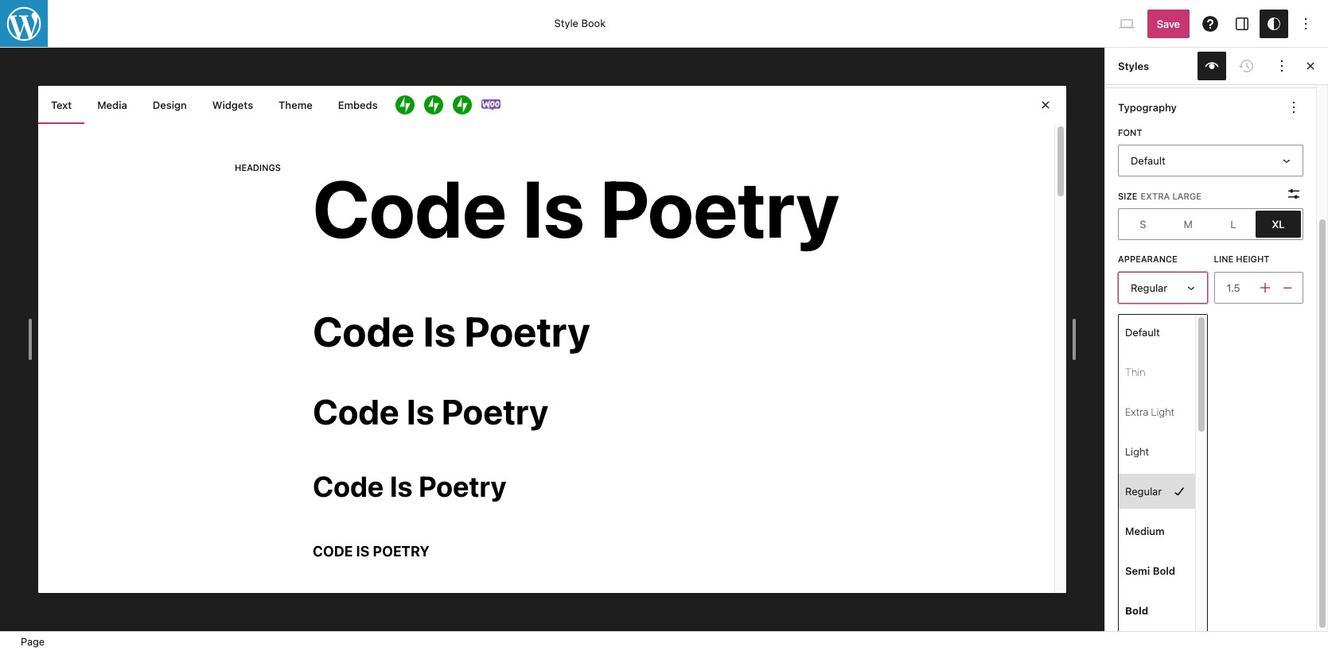 Task type: vqa. For each thing, say whether or not it's contained in the screenshot.
Styles
yes



Task type: locate. For each thing, give the bounding box(es) containing it.
regular down "appearance"
[[1131, 282, 1168, 294]]

appearance list box
[[1118, 314, 1208, 633]]

light down extra light
[[1126, 446, 1149, 458]]

regular for the 'regular' popup button
[[1131, 282, 1168, 294]]

Extra Large button
[[1256, 211, 1302, 238]]

design button
[[140, 86, 200, 124]]

bold
[[1153, 565, 1176, 578], [1126, 605, 1149, 618]]

regular inside regular option
[[1126, 485, 1162, 498]]

extra inside option
[[1126, 406, 1149, 419]]

default
[[1126, 326, 1160, 339]]

close styles image
[[1302, 57, 1321, 76]]

site icon image
[[0, 0, 49, 49]]

view image
[[1118, 14, 1137, 33]]

forms image
[[395, 96, 414, 115]]

size extra large
[[1118, 191, 1202, 201]]

0 horizontal spatial bold
[[1126, 605, 1149, 618]]

1 vertical spatial light
[[1126, 446, 1149, 458]]

1 vertical spatial bold
[[1126, 605, 1149, 618]]

regular button
[[1118, 272, 1208, 304]]

m
[[1184, 218, 1193, 231]]

regular inside the 'regular' popup button
[[1131, 282, 1168, 294]]

0 vertical spatial bold
[[1153, 565, 1176, 578]]

0 vertical spatial light
[[1152, 406, 1175, 419]]

line
[[1214, 254, 1234, 265]]

s
[[1140, 218, 1147, 231]]

semi bold option
[[1119, 554, 1195, 589]]

bold option
[[1119, 594, 1195, 629]]

theme button
[[266, 86, 325, 124]]

theme
[[279, 99, 313, 111]]

bold right semi
[[1153, 565, 1176, 578]]

page
[[21, 636, 45, 649]]

bold down semi
[[1126, 605, 1149, 618]]

tab list
[[38, 86, 1067, 124]]

media
[[97, 99, 127, 111]]

extra light
[[1126, 406, 1175, 419]]

save
[[1157, 17, 1181, 30]]

earn image
[[424, 96, 443, 115]]

0 horizontal spatial light
[[1126, 446, 1149, 458]]

light up light option
[[1152, 406, 1175, 419]]

decrement image
[[1278, 278, 1298, 298]]

editor top bar region
[[0, 0, 1329, 48]]

styles image
[[1265, 14, 1284, 33]]

1 horizontal spatial bold
[[1153, 565, 1176, 578]]

default option
[[1119, 315, 1195, 350]]

light
[[1152, 406, 1175, 419], [1126, 446, 1149, 458]]

widgets
[[212, 99, 253, 111]]

increment image
[[1256, 278, 1275, 298]]

1 vertical spatial regular
[[1126, 485, 1162, 498]]

options image
[[1297, 14, 1316, 33]]

extra right size
[[1141, 191, 1170, 201]]

settings image
[[1233, 14, 1252, 33]]

font
[[1118, 127, 1143, 138]]

extra down thin
[[1126, 406, 1149, 419]]

style book image
[[1203, 57, 1222, 76]]

xl
[[1273, 218, 1285, 231]]

styles
[[1118, 60, 1150, 72]]

book
[[582, 17, 606, 30]]

bold inside "option"
[[1126, 605, 1149, 618]]

light option
[[1119, 434, 1195, 469]]

regular option
[[1119, 474, 1195, 509]]

regular
[[1131, 282, 1168, 294], [1126, 485, 1162, 498]]

typography options image
[[1285, 98, 1304, 117]]

1 vertical spatial extra
[[1126, 406, 1149, 419]]

widgets button
[[200, 86, 266, 124]]

extra
[[1141, 191, 1170, 201], [1126, 406, 1149, 419]]

woocommerce image
[[481, 96, 500, 115]]

medium option
[[1119, 514, 1195, 549]]

decoration
[[1118, 317, 1177, 328]]

Large button
[[1211, 211, 1256, 238]]

embeds button
[[325, 86, 391, 124]]

0 vertical spatial regular
[[1131, 282, 1168, 294]]

regular up medium
[[1126, 485, 1162, 498]]

set custom size image
[[1285, 185, 1304, 204]]



Task type: describe. For each thing, give the bounding box(es) containing it.
size
[[1118, 191, 1138, 201]]

l
[[1231, 218, 1237, 231]]

embeds
[[338, 99, 378, 111]]

font size option group
[[1118, 209, 1304, 241]]

strikethrough image
[[1179, 342, 1198, 361]]

media button
[[85, 86, 140, 124]]

more image
[[1273, 57, 1292, 76]]

styles actions menu bar
[[1118, 52, 1297, 80]]

regular for regular option
[[1126, 485, 1162, 498]]

close style book image
[[1036, 96, 1056, 115]]

revisions image
[[1238, 57, 1257, 76]]

style book element
[[38, 86, 1067, 594]]

medium
[[1126, 525, 1165, 538]]

style book
[[555, 17, 606, 30]]

save button
[[1148, 9, 1190, 38]]

typography
[[1118, 101, 1177, 114]]

semi
[[1126, 565, 1151, 578]]

Small button
[[1121, 211, 1166, 238]]

Medium button
[[1166, 211, 1211, 238]]

0 vertical spatial extra
[[1141, 191, 1170, 201]]

text button
[[38, 86, 85, 124]]

help image
[[1201, 14, 1220, 33]]

size extra large element
[[1118, 190, 1202, 202]]

text
[[51, 99, 72, 111]]

Line height number field
[[1214, 272, 1256, 304]]

semi bold
[[1126, 565, 1176, 578]]

extra light option
[[1119, 395, 1195, 430]]

thin option
[[1119, 355, 1195, 390]]

1 horizontal spatial light
[[1152, 406, 1175, 419]]

height
[[1236, 254, 1270, 265]]

tab list containing text
[[38, 86, 1067, 124]]

large
[[1173, 191, 1202, 201]]

bold inside option
[[1153, 565, 1176, 578]]

design
[[153, 99, 187, 111]]

grow image
[[453, 96, 472, 115]]

line height
[[1214, 254, 1270, 265]]

style
[[555, 17, 579, 30]]

thin
[[1126, 366, 1146, 379]]

appearance
[[1118, 254, 1178, 265]]



